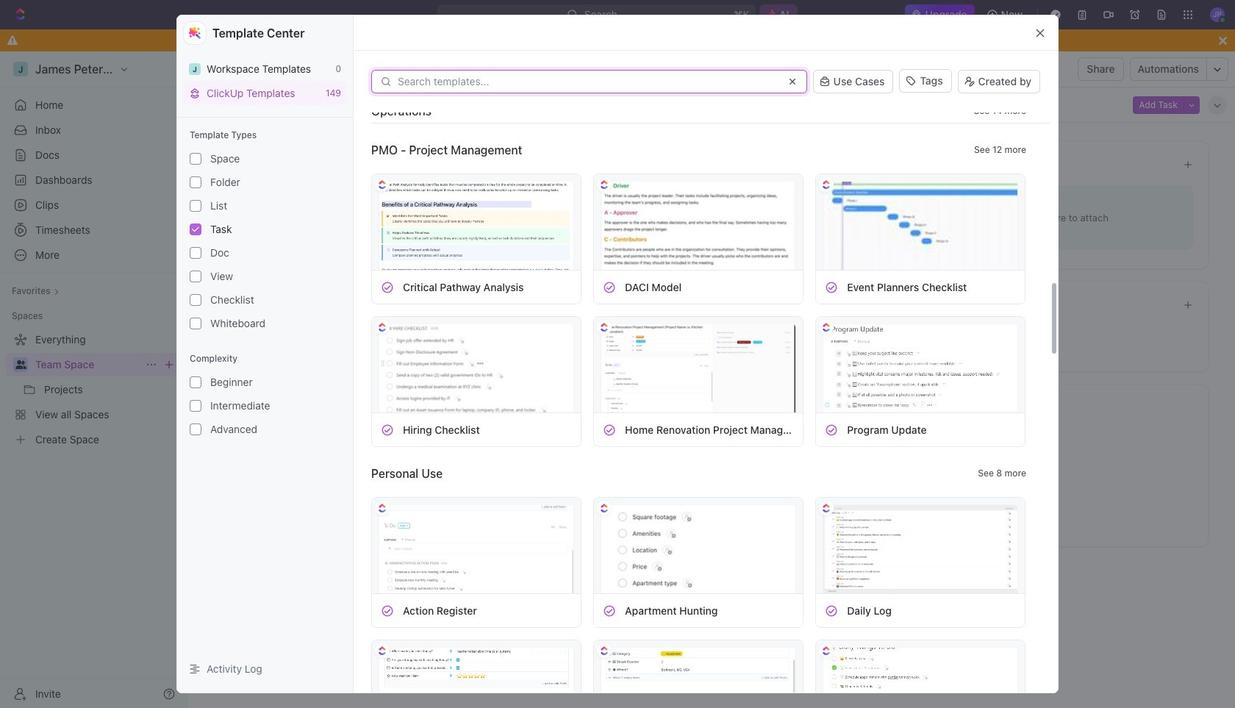 Task type: locate. For each thing, give the bounding box(es) containing it.
tree
[[6, 328, 181, 452]]

task template image
[[603, 100, 617, 113], [381, 281, 394, 294], [381, 423, 394, 437], [603, 604, 617, 618]]

None checkbox
[[190, 177, 202, 188], [190, 200, 202, 212], [190, 377, 202, 388], [190, 400, 202, 412], [190, 424, 202, 436], [190, 177, 202, 188], [190, 200, 202, 212], [190, 377, 202, 388], [190, 400, 202, 412], [190, 424, 202, 436]]

tree inside "sidebar" navigation
[[6, 328, 181, 452]]

1 vertical spatial user group image
[[15, 360, 26, 369]]

0 horizontal spatial user group image
[[15, 360, 26, 369]]

user group image
[[201, 65, 211, 73], [15, 360, 26, 369]]

james peterson's workspace, , element
[[189, 63, 201, 75]]

1 horizontal spatial user group image
[[201, 65, 211, 73]]

sidebar navigation
[[0, 51, 188, 708]]

None checkbox
[[190, 153, 202, 165], [190, 224, 202, 235], [190, 247, 202, 259], [190, 271, 202, 283], [190, 294, 202, 306], [190, 318, 202, 330], [190, 153, 202, 165], [190, 224, 202, 235], [190, 247, 202, 259], [190, 271, 202, 283], [190, 294, 202, 306], [190, 318, 202, 330]]

task template image
[[381, 100, 394, 113], [603, 281, 617, 294], [826, 281, 839, 294], [603, 423, 617, 437], [826, 423, 839, 437], [381, 604, 394, 618], [826, 604, 839, 618]]

task template element
[[381, 100, 394, 113], [603, 100, 617, 113], [381, 281, 394, 294], [603, 281, 617, 294], [826, 281, 839, 294], [381, 423, 394, 437], [603, 423, 617, 437], [826, 423, 839, 437], [381, 604, 394, 618], [603, 604, 617, 618], [826, 604, 839, 618]]



Task type: vqa. For each thing, say whether or not it's contained in the screenshot.
THE NO LISTS ICON. on the right bottom of page
yes



Task type: describe. For each thing, give the bounding box(es) containing it.
no most used docs image
[[678, 174, 737, 233]]

no lists icon. image
[[678, 420, 737, 479]]

user group image inside "sidebar" navigation
[[15, 360, 26, 369]]

Search templates... text field
[[398, 76, 778, 88]]

0 vertical spatial user group image
[[201, 65, 211, 73]]



